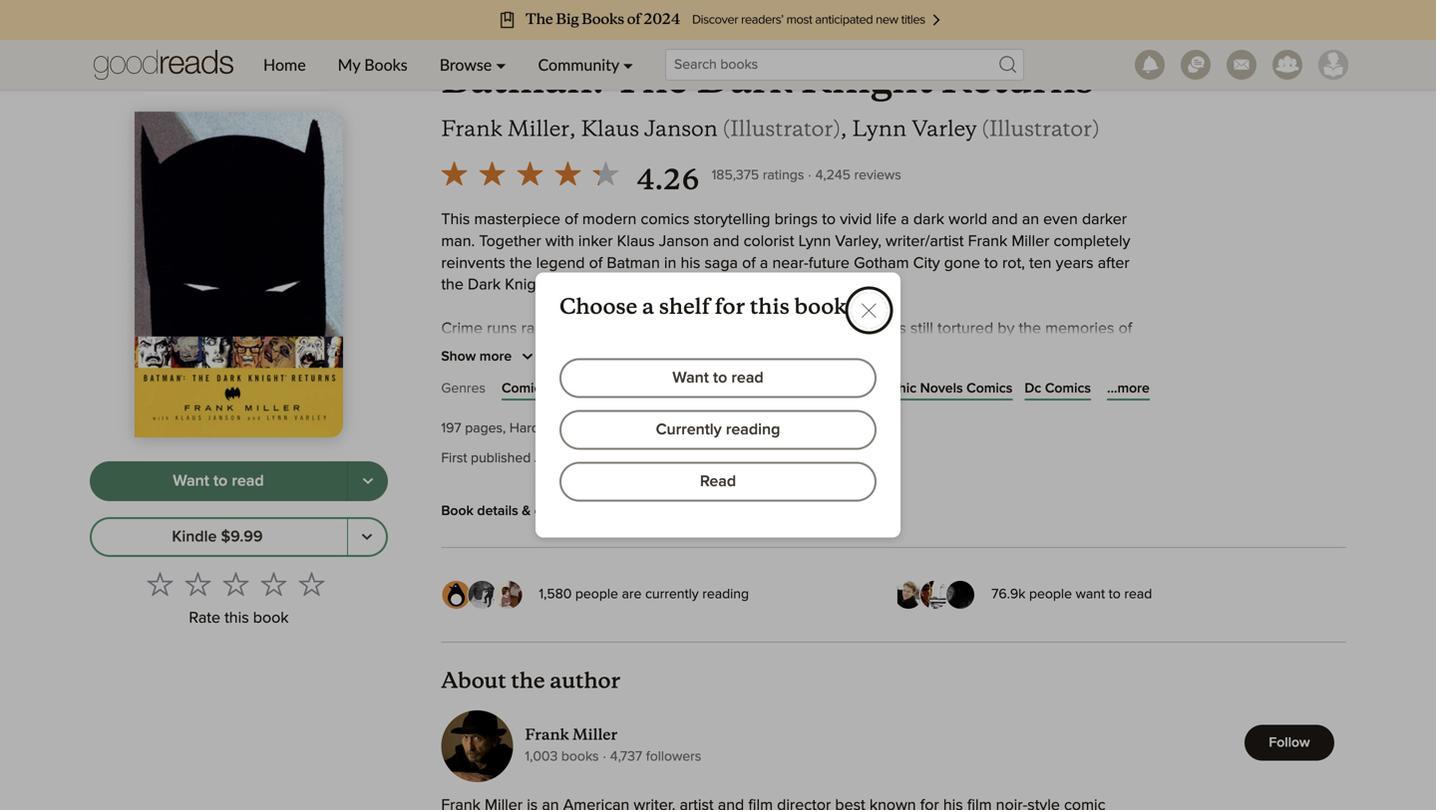 Task type: locate. For each thing, give the bounding box(es) containing it.
2 horizontal spatial after
[[1098, 256, 1130, 272]]

over
[[441, 605, 475, 621]]

completely
[[1054, 234, 1130, 250]]

even
[[1043, 212, 1078, 228]]

superpowers—or
[[814, 540, 933, 556]]

0 horizontal spatial their
[[509, 430, 541, 446]]

0 horizontal spatial read
[[232, 474, 264, 490]]

2 horizontal spatial by
[[997, 321, 1014, 337]]

, up 4,245
[[841, 115, 847, 142]]

▾ inside "link"
[[496, 55, 506, 74]]

a right on
[[802, 409, 811, 425]]

of up he
[[682, 409, 696, 425]]

2 ) from the left
[[1092, 115, 1100, 142]]

people up the "undisputed"
[[1029, 588, 1072, 602]]

book inside dialog
[[794, 293, 847, 320]]

...more
[[1107, 382, 1150, 396]]

0 horizontal spatial as
[[644, 452, 660, 468]]

graphic
[[560, 382, 608, 396], [868, 382, 917, 396]]

rate 3 out of 5 image
[[223, 571, 249, 597]]

the left most
[[520, 627, 543, 643]]

knight down 'comics' link
[[509, 409, 554, 425]]

in inside the dark knight returns in a blaze of fury, taking on a whole new generation of criminals and matching their level of violence. he is soon joined by this generation's robin—a girl named carrie kelley, who proves to be just as invaluable as her predecessors.
[[611, 409, 624, 425]]

)
[[833, 115, 841, 142], [1092, 115, 1100, 142]]

1 vertical spatial can
[[988, 518, 1013, 534]]

1 vertical spatial who
[[490, 452, 520, 468]]

of up robin—a on the right bottom
[[975, 409, 988, 425]]

frank inside this masterpiece of modern comics storytelling brings to vivid life a dark world and an even darker man. together with inker klaus janson and colorist lynn varley, writer/artist frank miller completely reinvents the legend of batman in his saga of a near-future gotham city gone to rot, ten years after the dark knight's retirement.
[[968, 234, 1007, 250]]

about
[[441, 668, 506, 695]]

0 vertical spatial klaus
[[581, 115, 639, 142]]

dark left community
[[482, 29, 533, 56]]

browse ▾
[[439, 55, 506, 74]]

2 horizontal spatial this
[[813, 430, 837, 446]]

1 horizontal spatial can
[[988, 518, 1013, 534]]

years down 1,580
[[528, 605, 566, 621]]

lynn up reviews
[[852, 115, 907, 142]]

1 horizontal spatial )
[[1092, 115, 1100, 142]]

first published january 28, 1986
[[441, 452, 639, 466]]

rate this book element
[[90, 565, 388, 634]]

darker
[[1082, 212, 1127, 228]]

legend
[[536, 256, 585, 272]]

their up first published january 28, 1986
[[509, 430, 541, 446]]

currently reading
[[656, 422, 780, 438]]

( right "varley"
[[982, 115, 989, 142]]

people
[[575, 588, 618, 602], [1029, 588, 1072, 602]]

over fifteen years after its debut,
[[441, 605, 674, 621]]

1 horizontal spatial who
[[773, 321, 802, 337]]

browse
[[439, 55, 492, 74]]

and inside the dark knight returns in a blaze of fury, taking on a whole new generation of criminals and matching their level of violence. he is soon joined by this generation's robin—a girl named carrie kelley, who proves to be just as invaluable as her predecessors.
[[1058, 409, 1084, 425]]

in right told
[[773, 627, 786, 643]]

2 ( from the left
[[982, 115, 989, 142]]

1 ( from the left
[[723, 115, 730, 142]]

read for left want to read button
[[232, 474, 264, 490]]

and inside but can batman and robin deal with the threat posed by their deadliest enemies, after years of incarceration have made them into perfect psychopaths? and more important, can anyone survive the coming fallout of an undeclared war between the superpowers—or a clash of what were once the world's greatest superheroes?
[[555, 496, 582, 512]]

want inside choose a shelf for this book dialog
[[672, 370, 709, 386]]

more inside button
[[479, 350, 512, 364]]

an left even
[[1022, 212, 1039, 228]]

( up 185,375
[[723, 115, 730, 142]]

0 vertical spatial want to read
[[672, 370, 764, 386]]

0 horizontal spatial (
[[723, 115, 730, 142]]

None search field
[[649, 49, 1040, 81]]

ratings
[[763, 169, 804, 182]]

who inside the dark knight returns in a blaze of fury, taking on a whole new generation of criminals and matching their level of violence. he is soon joined by this generation's robin—a girl named carrie kelley, who proves to be just as invaluable as her predecessors.
[[490, 452, 520, 468]]

want
[[1076, 588, 1105, 602]]

comics inside remains an undisputed classic and one of the most influential stories ever told in the comics medium.
[[816, 627, 865, 643]]

4.26
[[637, 162, 700, 197]]

1 people from the left
[[575, 588, 618, 602]]

0 horizontal spatial an
[[588, 540, 605, 556]]

community ▾
[[538, 55, 633, 74]]

2 comics from the left
[[966, 382, 1013, 396]]

frank miller link
[[441, 115, 569, 143], [525, 726, 701, 745]]

to left rot,
[[984, 256, 998, 272]]

rating 0 out of 5 group
[[141, 565, 331, 603]]

2 horizontal spatial an
[[1022, 212, 1039, 228]]

dark up frank miller , klaus janson ( illustrator ) , lynn varley ( illustrator ) on the top of the page
[[697, 55, 792, 104]]

0 vertical spatial frank
[[441, 115, 502, 142]]

2 illustrator from the left
[[989, 115, 1092, 142]]

1 vertical spatial book
[[441, 505, 474, 519]]

illustrator up ratings
[[730, 115, 833, 142]]

2 , from the left
[[841, 115, 847, 142]]

and down over
[[441, 627, 468, 643]]

years inside this masterpiece of modern comics storytelling brings to vivid life a dark world and an even darker man. together with inker klaus janson and colorist lynn varley, writer/artist frank miller completely reinvents the legend of batman in his saga of a near-future gotham city gone to rot, ten years after the dark knight's retirement.
[[1056, 256, 1094, 272]]

1 horizontal spatial by
[[817, 496, 834, 512]]

comics down 'breaks'
[[502, 382, 548, 396]]

by right posed
[[817, 496, 834, 512]]

comic
[[780, 382, 820, 396]]

an right the remains at the right bottom of the page
[[971, 605, 988, 621]]

one
[[472, 627, 499, 643]]

side
[[441, 365, 470, 381]]

0 horizontal spatial comics
[[641, 212, 689, 228]]

in up violence.
[[611, 409, 624, 425]]

0 horizontal spatial his
[[441, 343, 461, 359]]

people for 76.9k
[[1029, 588, 1072, 602]]

0 horizontal spatial illustrator
[[730, 115, 833, 142]]

book inside comic book link
[[823, 382, 856, 396]]

his left saga
[[681, 256, 700, 272]]

want to read inside choose a shelf for this book dialog
[[672, 370, 764, 386]]

can up what
[[988, 518, 1013, 534]]

1 horizontal spatial miller
[[572, 726, 617, 745]]

0 vertical spatial frank miller link
[[441, 115, 569, 143]]

1 horizontal spatial comics
[[816, 627, 865, 643]]

choose a shelf for this book dialog
[[536, 273, 900, 538]]

murders.
[[525, 343, 586, 359]]

janson inside this masterpiece of modern comics storytelling brings to vivid life a dark world and an even darker man. together with inker klaus janson and colorist lynn varley, writer/artist frank miller completely reinvents the legend of batman in his saga of a near-future gotham city gone to rot, ten years after the dark knight's retirement.
[[659, 234, 709, 250]]

to down crumbles
[[713, 370, 727, 386]]

to inside the dark knight returns in a blaze of fury, taking on a whole new generation of criminals and matching their level of violence. he is soon joined by this generation's robin—a girl named carrie kelley, who proves to be just as invaluable as her predecessors.
[[576, 452, 589, 468]]

1 graphic from the left
[[560, 382, 608, 396]]

to right want
[[1109, 588, 1121, 602]]

1 vertical spatial his
[[441, 343, 461, 359]]

frank miller link up rating 4.26 out of 5 image
[[441, 115, 569, 143]]

in inside this masterpiece of modern comics storytelling brings to vivid life a dark world and an even darker man. together with inker klaus janson and colorist lynn varley, writer/artist frank miller completely reinvents the legend of batman in his saga of a near-future gotham city gone to rot, ten years after the dark knight's retirement.
[[664, 256, 676, 272]]

0 vertical spatial want
[[672, 370, 709, 386]]

shackles.
[[733, 365, 798, 381]]

1 vertical spatial more
[[873, 518, 909, 534]]

and down dc comics link
[[1058, 409, 1084, 425]]

) up 4,245
[[833, 115, 841, 142]]

klaus up average rating of 4.26 stars. figure
[[581, 115, 639, 142]]

the up perfect
[[697, 496, 720, 512]]

ever
[[707, 627, 738, 643]]

reading inside button
[[726, 422, 780, 438]]

0 horizontal spatial novels
[[612, 382, 655, 396]]

rating 4.26 out of 5 image
[[435, 155, 625, 192]]

by down on
[[792, 430, 809, 446]]

and inside crime runs rampant in the streets, and the man who was batman is still tortured by the memories of his parents' murders. as civil society crumbles around him, bruce wayne's long-suppressed vigilante side finally breaks free of its self-imposed shackles.
[[681, 321, 708, 337]]

more
[[479, 350, 512, 364], [873, 518, 909, 534]]

janson up saga
[[659, 234, 709, 250]]

named
[[1023, 430, 1071, 446]]

its down civil
[[620, 365, 636, 381]]

0 vertical spatial reading
[[726, 422, 780, 438]]

0 vertical spatial his
[[681, 256, 700, 272]]

2 people from the left
[[1029, 588, 1072, 602]]

on
[[780, 409, 798, 425]]

▾ right community
[[623, 55, 633, 74]]

the up crumbles
[[712, 321, 734, 337]]

the for batman:
[[441, 29, 478, 56]]

man
[[738, 321, 768, 337]]

book left details
[[441, 505, 474, 519]]

1 vertical spatial read
[[232, 474, 264, 490]]

comic book link
[[780, 379, 856, 399]]

1 horizontal spatial their
[[838, 496, 869, 512]]

want
[[672, 370, 709, 386], [173, 474, 209, 490]]

1 vertical spatial is
[[691, 430, 702, 446]]

to
[[822, 212, 836, 228], [984, 256, 998, 272], [713, 370, 727, 386], [576, 452, 589, 468], [213, 474, 228, 490], [1109, 588, 1121, 602]]

&
[[522, 505, 531, 519]]

the right told
[[790, 627, 812, 643]]

the down incarceration
[[441, 540, 464, 556]]

posed
[[769, 496, 812, 512]]

dark up the matching
[[472, 409, 505, 425]]

1 illustrator from the left
[[730, 115, 833, 142]]

an inside but can batman and robin deal with the threat posed by their deadliest enemies, after years of incarceration have made them into perfect psychopaths? and more important, can anyone survive the coming fallout of an undeclared war between the superpowers—or a clash of what were once the world's greatest superheroes?
[[588, 540, 605, 556]]

1 vertical spatial want to read button
[[90, 462, 348, 502]]

soon
[[706, 430, 740, 446]]

frank up 1,003 at the bottom of the page
[[525, 726, 569, 745]]

a down important,
[[937, 540, 945, 556]]

1 horizontal spatial want to read
[[672, 370, 764, 386]]

1 horizontal spatial ,
[[841, 115, 847, 142]]

is
[[895, 321, 906, 337], [691, 430, 702, 446]]

this down whole
[[813, 430, 837, 446]]

comics left medium.
[[816, 627, 865, 643]]

, up average rating of 4.26 stars. figure
[[569, 115, 576, 142]]

illustrator down returns
[[989, 115, 1092, 142]]

1 horizontal spatial want
[[672, 370, 709, 386]]

them
[[618, 518, 653, 534]]

of up "graphic novels"
[[602, 365, 616, 381]]

0 vertical spatial its
[[620, 365, 636, 381]]

years up anyone
[[1045, 496, 1083, 512]]

kelley,
[[441, 452, 486, 468]]

show
[[441, 350, 476, 364]]

4,245
[[815, 169, 851, 182]]

more down deadliest
[[873, 518, 909, 534]]

0 vertical spatial read
[[731, 370, 764, 386]]

2 ▾ from the left
[[623, 55, 633, 74]]

a
[[901, 212, 909, 228], [760, 256, 768, 272], [642, 293, 654, 320], [628, 409, 636, 425], [802, 409, 811, 425], [937, 540, 945, 556]]

the
[[510, 256, 532, 272], [441, 277, 464, 293], [599, 321, 622, 337], [712, 321, 734, 337], [1019, 321, 1041, 337], [697, 496, 720, 512], [441, 540, 464, 556], [787, 540, 810, 556], [441, 562, 464, 578], [520, 627, 543, 643], [790, 627, 812, 643], [511, 668, 545, 695]]

2 vertical spatial read
[[1124, 588, 1152, 602]]

more up finally
[[479, 350, 512, 364]]

of up vigilante
[[1118, 321, 1132, 337]]

0 vertical spatial years
[[1056, 256, 1094, 272]]

hardcover
[[509, 422, 574, 436]]

185,375
[[712, 169, 759, 182]]

klaus
[[581, 115, 639, 142], [617, 234, 655, 250]]

0 horizontal spatial book
[[253, 611, 289, 627]]

miller up the ten
[[1012, 234, 1049, 250]]

rate 4 out of 5 image
[[261, 571, 287, 597]]

novels down self-
[[612, 382, 655, 396]]

knight for the
[[537, 29, 606, 56]]

1 horizontal spatial this
[[750, 293, 790, 320]]

1 horizontal spatial (
[[982, 115, 989, 142]]

0 vertical spatial comics
[[641, 212, 689, 228]]

0 vertical spatial book
[[794, 293, 847, 320]]

near-
[[772, 256, 809, 272]]

1,003 books
[[525, 750, 599, 764]]

after
[[1098, 256, 1130, 272], [1009, 496, 1041, 512], [570, 605, 602, 621]]

knight inside the dark knight returns in a blaze of fury, taking on a whole new generation of criminals and matching their level of violence. he is soon joined by this generation's robin—a girl named carrie kelley, who proves to be just as invaluable as her predecessors.
[[509, 409, 554, 425]]

0 horizontal spatial is
[[691, 430, 702, 446]]

1 vertical spatial years
[[1045, 496, 1083, 512]]

can up incarceration
[[469, 496, 494, 512]]

lynn up future
[[798, 234, 831, 250]]

1 vertical spatial by
[[792, 430, 809, 446]]

comics inside this masterpiece of modern comics storytelling brings to vivid life a dark world and an even darker man. together with inker klaus janson and colorist lynn varley, writer/artist frank miller completely reinvents the legend of batman in his saga of a near-future gotham city gone to rot, ten years after the dark knight's retirement.
[[641, 212, 689, 228]]

1 horizontal spatial graphic
[[868, 382, 917, 396]]

want to read button
[[559, 359, 877, 398], [90, 462, 348, 502]]

0 horizontal spatial want
[[173, 474, 209, 490]]

book down rate 4 out of 5 icon
[[253, 611, 289, 627]]

comic book
[[780, 382, 856, 396]]

in inside remains an undisputed classic and one of the most influential stories ever told in the comics medium.
[[773, 627, 786, 643]]

2 vertical spatial miller
[[572, 726, 617, 745]]

read right want
[[1124, 588, 1152, 602]]

miller up books
[[572, 726, 617, 745]]

the down psychopaths?
[[787, 540, 810, 556]]

0 horizontal spatial people
[[575, 588, 618, 602]]

0 horizontal spatial who
[[490, 452, 520, 468]]

war
[[692, 540, 718, 556]]

0 horizontal spatial lynn
[[798, 234, 831, 250]]

3 comics from the left
[[1045, 382, 1091, 396]]

1 horizontal spatial comics
[[966, 382, 1013, 396]]

the for a
[[441, 409, 468, 425]]

enemies,
[[941, 496, 1005, 512]]

more inside but can batman and robin deal with the threat posed by their deadliest enemies, after years of incarceration have made them into perfect psychopaths? and more important, can anyone survive the coming fallout of an undeclared war between the superpowers—or a clash of what were once the world's greatest superheroes?
[[873, 518, 909, 534]]

read for want to read button to the top
[[731, 370, 764, 386]]

▾ right browse at the top of the page
[[496, 55, 506, 74]]

its inside crime runs rampant in the streets, and the man who was batman is still tortured by the memories of his parents' murders. as civil society crumbles around him, bruce wayne's long-suppressed vigilante side finally breaks free of its self-imposed shackles.
[[620, 365, 636, 381]]

klaus down modern
[[617, 234, 655, 250]]

this up man
[[750, 293, 790, 320]]

1 horizontal spatial book
[[823, 382, 856, 396]]

his inside crime runs rampant in the streets, and the man who was batman is still tortured by the memories of his parents' murders. as civil society crumbles around him, bruce wayne's long-suppressed vigilante side finally breaks free of its self-imposed shackles.
[[441, 343, 461, 359]]

0 horizontal spatial after
[[570, 605, 602, 621]]

after down the completely
[[1098, 256, 1130, 272]]

taking
[[733, 409, 776, 425]]

was
[[806, 321, 834, 337]]

want up kindle
[[173, 474, 209, 490]]

1 vertical spatial frank miller link
[[525, 726, 701, 745]]

dark down reinvents
[[468, 277, 501, 293]]

ten
[[1029, 256, 1052, 272]]

knight's
[[505, 277, 560, 293]]

1 horizontal spatial his
[[681, 256, 700, 272]]

comics down "long-"
[[966, 382, 1013, 396]]

their up and
[[838, 496, 869, 512]]

1 vertical spatial with
[[664, 496, 693, 512]]

graphic down free
[[560, 382, 608, 396]]

0 vertical spatial lynn
[[852, 115, 907, 142]]

rate 2 out of 5 image
[[185, 571, 211, 597]]

1 novels from the left
[[612, 382, 655, 396]]

his
[[681, 256, 700, 272], [441, 343, 461, 359]]

1 vertical spatial janson
[[659, 234, 709, 250]]

1 horizontal spatial frank
[[525, 726, 569, 745]]

klaus inside this masterpiece of modern comics storytelling brings to vivid life a dark world and an even darker man. together with inker klaus janson and colorist lynn varley, writer/artist frank miller completely reinvents the legend of batman in his saga of a near-future gotham city gone to rot, ten years after the dark knight's retirement.
[[617, 234, 655, 250]]

people left are
[[575, 588, 618, 602]]

1 ▾ from the left
[[496, 55, 506, 74]]

novels inside "link"
[[612, 382, 655, 396]]

the up as
[[599, 321, 622, 337]]

batman link
[[667, 379, 715, 399]]

people for 1,580
[[575, 588, 618, 602]]

in up as
[[583, 321, 595, 337]]

fiction
[[727, 382, 768, 396]]

frank down browse ▾ "link"
[[441, 115, 502, 142]]

2 horizontal spatial comics
[[1045, 382, 1091, 396]]

1 ) from the left
[[833, 115, 841, 142]]

rate 1 out of 5 image
[[147, 571, 173, 597]]

and inside remains an undisputed classic and one of the most influential stories ever told in the comics medium.
[[441, 627, 468, 643]]

4,737 followers
[[610, 750, 701, 764]]

masterpiece
[[474, 212, 560, 228]]

a down colorist
[[760, 256, 768, 272]]

book details & editions button
[[441, 500, 612, 524]]

kindle
[[172, 529, 217, 545]]

1 horizontal spatial an
[[971, 605, 988, 621]]

profile image for frank miller. image
[[441, 711, 513, 783]]

by inside the dark knight returns in a blaze of fury, taking on a whole new generation of criminals and matching their level of violence. he is soon joined by this generation's robin—a girl named carrie kelley, who proves to be just as invaluable as her predecessors.
[[792, 430, 809, 446]]

after up anyone
[[1009, 496, 1041, 512]]

who up "around"
[[773, 321, 802, 337]]

returns
[[941, 55, 1094, 104]]

currently reading button
[[559, 410, 877, 450]]

1 vertical spatial comics
[[816, 627, 865, 643]]

still
[[910, 321, 933, 337]]

to inside choose a shelf for this book dialog
[[713, 370, 727, 386]]

1 horizontal spatial want to read button
[[559, 359, 877, 398]]

and up have
[[555, 496, 582, 512]]

self-
[[640, 365, 669, 381]]

0 vertical spatial by
[[997, 321, 1014, 337]]

0 horizontal spatial book
[[441, 505, 474, 519]]

frank miller link for 1,003
[[525, 726, 701, 745]]

1 horizontal spatial more
[[873, 518, 909, 534]]

2 vertical spatial years
[[528, 605, 566, 621]]

1 horizontal spatial illustrator
[[989, 115, 1092, 142]]

0 horizontal spatial frank
[[441, 115, 502, 142]]

brings
[[774, 212, 818, 228]]

0 vertical spatial after
[[1098, 256, 1130, 272]]

with inside but can batman and robin deal with the threat posed by their deadliest enemies, after years of incarceration have made them into perfect psychopaths? and more important, can anyone survive the coming fallout of an undeclared war between the superpowers—or a clash of what were once the world's greatest superheroes?
[[664, 496, 693, 512]]

of down made
[[570, 540, 584, 556]]

of down inker
[[589, 256, 603, 272]]

1 horizontal spatial people
[[1029, 588, 1072, 602]]

(
[[723, 115, 730, 142], [982, 115, 989, 142]]

2 novels from the left
[[920, 382, 963, 396]]

this masterpiece of modern comics storytelling brings to vivid life a dark world and an even darker man. together with inker klaus janson and colorist lynn varley, writer/artist frank miller completely reinvents the legend of batman in his saga of a near-future gotham city gone to rot, ten years after the dark knight's retirement.
[[441, 212, 1130, 293]]

kindle $9.99
[[172, 529, 263, 545]]

0 vertical spatial who
[[773, 321, 802, 337]]

0 horizontal spatial by
[[792, 430, 809, 446]]

1 horizontal spatial after
[[1009, 496, 1041, 512]]

batman inside crime runs rampant in the streets, and the man who was batman is still tortured by the memories of his parents' murders. as civil society crumbles around him, bruce wayne's long-suppressed vigilante side finally breaks free of its self-imposed shackles.
[[838, 321, 891, 337]]

1 horizontal spatial book
[[794, 293, 847, 320]]

of up the survive
[[1087, 496, 1100, 512]]

0 vertical spatial is
[[895, 321, 906, 337]]

generation
[[895, 409, 970, 425]]

miller inside this masterpiece of modern comics storytelling brings to vivid life a dark world and an even darker man. together with inker klaus janson and colorist lynn varley, writer/artist frank miller completely reinvents the legend of batman in his saga of a near-future gotham city gone to rot, ten years after the dark knight's retirement.
[[1012, 234, 1049, 250]]

knight
[[537, 29, 606, 56], [801, 55, 933, 104], [509, 409, 554, 425]]

their inside but can batman and robin deal with the threat posed by their deadliest enemies, after years of incarceration have made them into perfect psychopaths? and more important, can anyone survive the coming fallout of an undeclared war between the superpowers—or a clash of what were once the world's greatest superheroes?
[[838, 496, 869, 512]]

but can batman and robin deal with the threat posed by their deadliest enemies, after years of incarceration have made them into perfect psychopaths? and more important, can anyone survive the coming fallout of an undeclared war between the superpowers—or a clash of what were once the world's greatest superheroes?
[[441, 496, 1123, 578]]

1 vertical spatial lynn
[[798, 234, 831, 250]]

1 vertical spatial miller
[[1012, 234, 1049, 250]]

years down the completely
[[1056, 256, 1094, 272]]

an down made
[[588, 540, 605, 556]]

a right life
[[901, 212, 909, 228]]

want to read up kindle $9.99 link
[[173, 474, 264, 490]]

home link
[[247, 40, 322, 90]]

lynn inside this masterpiece of modern comics storytelling brings to vivid life a dark world and an even darker man. together with inker klaus janson and colorist lynn varley, writer/artist frank miller completely reinvents the legend of batman in his saga of a near-future gotham city gone to rot, ten years after the dark knight's retirement.
[[798, 234, 831, 250]]

a up streets,
[[642, 293, 654, 320]]

1 horizontal spatial novels
[[920, 382, 963, 396]]

0 horizontal spatial )
[[833, 115, 841, 142]]

read inside choose a shelf for this book dialog
[[731, 370, 764, 386]]

dark inside the dark knight returns in a blaze of fury, taking on a whole new generation of criminals and matching their level of violence. he is soon joined by this generation's robin—a girl named carrie kelley, who proves to be just as invaluable as her predecessors.
[[472, 409, 505, 425]]

1 vertical spatial klaus
[[617, 234, 655, 250]]

miller
[[507, 115, 569, 142], [1012, 234, 1049, 250], [572, 726, 617, 745]]

graphic up new
[[868, 382, 917, 396]]

generation's
[[841, 430, 927, 446]]

fury,
[[700, 409, 729, 425]]

2 graphic from the left
[[868, 382, 917, 396]]

0 horizontal spatial comics
[[502, 382, 548, 396]]

0 vertical spatial more
[[479, 350, 512, 364]]

the up suppressed
[[1019, 321, 1041, 337]]

frank miller link for ,
[[441, 115, 569, 143]]

0 vertical spatial an
[[1022, 212, 1039, 228]]

clash
[[950, 540, 986, 556]]

graphic inside "link"
[[560, 382, 608, 396]]

who down 197 pages, hardcover
[[490, 452, 520, 468]]

vivid
[[840, 212, 872, 228]]

rate
[[189, 611, 220, 627]]

with up legend in the top left of the page
[[545, 234, 574, 250]]

a inside but can batman and robin deal with the threat posed by their deadliest enemies, after years of incarceration have made them into perfect psychopaths? and more important, can anyone survive the coming fallout of an undeclared war between the superpowers—or a clash of what were once the world's greatest superheroes?
[[937, 540, 945, 556]]

and
[[991, 212, 1018, 228], [713, 234, 739, 250], [681, 321, 708, 337], [1058, 409, 1084, 425], [555, 496, 582, 512], [441, 627, 468, 643]]

years inside but can batman and robin deal with the threat posed by their deadliest enemies, after years of incarceration have made them into perfect psychopaths? and more important, can anyone survive the coming fallout of an undeclared war between the superpowers—or a clash of what were once the world's greatest superheroes?
[[1045, 496, 1083, 512]]

0 vertical spatial their
[[509, 430, 541, 446]]

0 horizontal spatial this
[[224, 611, 249, 627]]

his up the side
[[441, 343, 461, 359]]

the inside the dark knight returns in a blaze of fury, taking on a whole new generation of criminals and matching their level of violence. he is soon joined by this generation's robin—a girl named carrie kelley, who proves to be just as invaluable as her predecessors.
[[441, 409, 468, 425]]

an
[[1022, 212, 1039, 228], [588, 540, 605, 556], [971, 605, 988, 621]]



Task type: describe. For each thing, give the bounding box(es) containing it.
1 vertical spatial reading
[[702, 588, 749, 602]]

who inside crime runs rampant in the streets, and the man who was batman is still tortured by the memories of his parents' murders. as civil society crumbles around him, bruce wayne's long-suppressed vigilante side finally breaks free of its self-imposed shackles.
[[773, 321, 802, 337]]

colorist
[[744, 234, 794, 250]]

her
[[760, 452, 783, 468]]

saga
[[705, 256, 738, 272]]

1,580
[[539, 588, 572, 602]]

1986
[[609, 452, 639, 466]]

with inside this masterpiece of modern comics storytelling brings to vivid life a dark world and an even darker man. together with inker klaus janson and colorist lynn varley, writer/artist frank miller completely reinvents the legend of batman in his saga of a near-future gotham city gone to rot, ten years after the dark knight's retirement.
[[545, 234, 574, 250]]

top genres for this book element
[[441, 377, 1346, 408]]

this
[[441, 212, 470, 228]]

dark
[[913, 212, 944, 228]]

but
[[441, 496, 465, 512]]

batman inside top genres for this book element
[[667, 382, 715, 396]]

$9.99
[[221, 529, 263, 545]]

novels for graphic novels
[[612, 382, 655, 396]]

the left the world's
[[441, 562, 464, 578]]

girl
[[997, 430, 1019, 446]]

to left vivid
[[822, 212, 836, 228]]

frank for frank miller , klaus janson ( illustrator ) , lynn varley ( illustrator )
[[441, 115, 502, 142]]

miller for frank miller
[[572, 726, 617, 745]]

book inside button
[[441, 505, 474, 519]]

...more button
[[1107, 379, 1150, 399]]

and right "world"
[[991, 212, 1018, 228]]

graphic novels comics link
[[868, 379, 1013, 399]]

knight up "varley"
[[801, 55, 933, 104]]

an inside remains an undisputed classic and one of the most influential stories ever told in the comics medium.
[[971, 605, 988, 621]]

whole
[[815, 409, 857, 425]]

28,
[[586, 452, 606, 466]]

fiction link
[[727, 379, 768, 399]]

this inside dialog
[[750, 293, 790, 320]]

between
[[722, 540, 783, 556]]

editions
[[534, 505, 584, 519]]

want for left want to read button
[[173, 474, 209, 490]]

inker
[[578, 234, 613, 250]]

followers
[[646, 750, 701, 764]]

is inside crime runs rampant in the streets, and the man who was batman is still tortured by the memories of his parents' murders. as civil society crumbles around him, bruce wayne's long-suppressed vigilante side finally breaks free of its self-imposed shackles.
[[895, 321, 906, 337]]

read button
[[559, 462, 877, 502]]

of up 28,
[[582, 430, 596, 446]]

2 horizontal spatial read
[[1124, 588, 1152, 602]]

my books
[[338, 55, 408, 74]]

rate 5 out of 5 image
[[299, 571, 325, 597]]

perfect
[[687, 518, 737, 534]]

a up violence.
[[628, 409, 636, 425]]

his inside this masterpiece of modern comics storytelling brings to vivid life a dark world and an even darker man. together with inker klaus janson and colorist lynn varley, writer/artist frank miller completely reinvents the legend of batman in his saga of a near-future gotham city gone to rot, ten years after the dark knight's retirement.
[[681, 256, 700, 272]]

home image
[[94, 40, 233, 90]]

told
[[742, 627, 769, 643]]

0 vertical spatial want to read button
[[559, 359, 877, 398]]

2 vertical spatial this
[[224, 611, 249, 627]]

crime runs rampant in the streets, and the man who was batman is still tortured by the memories of his parents' murders. as civil society crumbles around him, bruce wayne's long-suppressed vigilante side finally breaks free of its self-imposed shackles.
[[441, 321, 1138, 381]]

gone
[[944, 256, 980, 272]]

books
[[364, 55, 408, 74]]

home
[[263, 55, 306, 74]]

a inside dialog
[[642, 293, 654, 320]]

an inside this masterpiece of modern comics storytelling brings to vivid life a dark world and an even darker man. together with inker klaus janson and colorist lynn varley, writer/artist frank miller completely reinvents the legend of batman in his saga of a near-future gotham city gone to rot, ten years after the dark knight's retirement.
[[1022, 212, 1039, 228]]

of inside remains an undisputed classic and one of the most influential stories ever told in the comics medium.
[[503, 627, 516, 643]]

is inside the dark knight returns in a blaze of fury, taking on a whole new generation of criminals and matching their level of violence. he is soon joined by this generation's robin—a girl named carrie kelley, who proves to be just as invaluable as her predecessors.
[[691, 430, 702, 446]]

classic
[[1075, 605, 1121, 621]]

deadliest
[[873, 496, 937, 512]]

graphic for graphic novels
[[560, 382, 608, 396]]

for
[[714, 293, 745, 320]]

average rating of 4.26 stars. figure
[[435, 155, 712, 199]]

were
[[1045, 540, 1080, 556]]

1 vertical spatial its
[[606, 605, 621, 621]]

batman inside but can batman and robin deal with the threat posed by their deadliest enemies, after years of incarceration have made them into perfect psychopaths? and more important, can anyone survive the coming fallout of an undeclared war between the superpowers—or a clash of what were once the world's greatest superheroes?
[[498, 496, 551, 512]]

crime
[[441, 321, 483, 337]]

1 comics from the left
[[502, 382, 548, 396]]

he
[[666, 430, 687, 446]]

0 vertical spatial janson
[[645, 115, 718, 142]]

the down 'together' at the top
[[510, 256, 532, 272]]

▾ for browse ▾
[[496, 55, 506, 74]]

1,003
[[525, 750, 558, 764]]

comics link
[[502, 379, 548, 399]]

2 as from the left
[[740, 452, 756, 468]]

▾ for community ▾
[[623, 55, 633, 74]]

retirement.
[[564, 277, 640, 293]]

civil
[[612, 343, 639, 359]]

the right about
[[511, 668, 545, 695]]

dark inside this masterpiece of modern comics storytelling brings to vivid life a dark world and an even darker man. together with inker klaus janson and colorist lynn varley, writer/artist frank miller completely reinvents the legend of batman in his saga of a near-future gotham city gone to rot, ten years after the dark knight's retirement.
[[468, 277, 501, 293]]

1 vertical spatial want to read
[[173, 474, 264, 490]]

the dark knight saga #1 batman: the dark knight returns
[[441, 29, 1094, 104]]

joined
[[744, 430, 788, 446]]

after inside this masterpiece of modern comics storytelling brings to vivid life a dark world and an even darker man. together with inker klaus janson and colorist lynn varley, writer/artist frank miller completely reinvents the legend of batman in his saga of a near-future gotham city gone to rot, ten years after the dark knight's retirement.
[[1098, 256, 1130, 272]]

my
[[338, 55, 360, 74]]

level
[[545, 430, 578, 446]]

76.9k
[[991, 588, 1026, 602]]

community
[[538, 55, 619, 74]]

1 vertical spatial book
[[253, 611, 289, 627]]

survive
[[1073, 518, 1123, 534]]

violence.
[[600, 430, 662, 446]]

into
[[657, 518, 683, 534]]

choose a shelf for this book
[[559, 293, 847, 320]]

0 horizontal spatial want to read button
[[90, 462, 348, 502]]

and up saga
[[713, 234, 739, 250]]

0 horizontal spatial can
[[469, 496, 494, 512]]

imposed
[[669, 365, 729, 381]]

graphic for graphic novels comics
[[868, 382, 917, 396]]

rampant
[[521, 321, 579, 337]]

writer/artist
[[886, 234, 964, 250]]

community ▾ link
[[522, 40, 649, 90]]

fifteen
[[480, 605, 524, 621]]

novels for graphic novels comics
[[920, 382, 963, 396]]

2 vertical spatial after
[[570, 605, 602, 621]]

published
[[471, 452, 531, 466]]

saga
[[610, 29, 657, 56]]

bruce
[[851, 343, 892, 359]]

book details & editions
[[441, 505, 584, 519]]

book title: batman: the dark knight returns element
[[441, 55, 1094, 104]]

follow button
[[1245, 726, 1334, 761]]

follow
[[1269, 736, 1310, 750]]

their inside the dark knight returns in a blaze of fury, taking on a whole new generation of criminals and matching their level of violence. he is soon joined by this generation's robin—a girl named carrie kelley, who proves to be just as invaluable as her predecessors.
[[509, 430, 541, 446]]

future
[[809, 256, 850, 272]]

frank for frank miller
[[525, 726, 569, 745]]

free
[[570, 365, 598, 381]]

details
[[477, 505, 518, 519]]

after inside but can batman and robin deal with the threat posed by their deadliest enemies, after years of incarceration have made them into perfect psychopaths? and more important, can anyone survive the coming fallout of an undeclared war between the superpowers—or a clash of what were once the world's greatest superheroes?
[[1009, 496, 1041, 512]]

show more
[[441, 350, 512, 364]]

the down reinvents
[[441, 277, 464, 293]]

pages,
[[465, 422, 506, 436]]

graphic novels link
[[560, 379, 655, 399]]

finally
[[474, 365, 515, 381]]

1 , from the left
[[569, 115, 576, 142]]

threat
[[724, 496, 764, 512]]

returns
[[558, 409, 607, 425]]

185,375 ratings and 4,245 reviews figure
[[712, 163, 901, 186]]

world's
[[468, 562, 517, 578]]

of left modern
[[565, 212, 578, 228]]

undisputed
[[992, 605, 1071, 621]]

varley
[[912, 115, 977, 142]]

city
[[913, 256, 940, 272]]

4,245 reviews
[[815, 169, 901, 182]]

remains an undisputed classic and one of the most influential stories ever told in the comics medium.
[[441, 605, 1121, 643]]

in inside crime runs rampant in the streets, and the man who was batman is still tortured by the memories of his parents' murders. as civil society crumbles around him, bruce wayne's long-suppressed vigilante side finally breaks free of its self-imposed shackles.
[[583, 321, 595, 337]]

collecting
[[441, 671, 515, 687]]

to up kindle $9.99 link
[[213, 474, 228, 490]]

by inside but can batman and robin deal with the threat posed by their deadliest enemies, after years of incarceration have made them into perfect psychopaths? and more important, can anyone survive the coming fallout of an undeclared war between the superpowers—or a clash of what were once the world's greatest superheroes?
[[817, 496, 834, 512]]

storytelling
[[694, 212, 770, 228]]

185,375 ratings
[[712, 169, 804, 182]]

of left what
[[990, 540, 1003, 556]]

world
[[948, 212, 987, 228]]

want for want to read button to the top
[[672, 370, 709, 386]]

of right saga
[[742, 256, 756, 272]]

miller for frank miller , klaus janson ( illustrator ) , lynn varley ( illustrator )
[[507, 115, 569, 142]]

frank miller , klaus janson ( illustrator ) , lynn varley ( illustrator )
[[441, 115, 1100, 142]]

1 as from the left
[[644, 452, 660, 468]]

anyone
[[1017, 518, 1069, 534]]

memories
[[1045, 321, 1114, 337]]

medium.
[[869, 627, 929, 643]]

by inside crime runs rampant in the streets, and the man who was batman is still tortured by the memories of his parents' murders. as civil society crumbles around him, bruce wayne's long-suppressed vigilante side finally breaks free of its self-imposed shackles.
[[997, 321, 1014, 337]]

this inside the dark knight returns in a blaze of fury, taking on a whole new generation of criminals and matching their level of violence. he is soon joined by this generation's robin—a girl named carrie kelley, who proves to be just as invaluable as her predecessors.
[[813, 430, 837, 446]]

knight for blaze
[[509, 409, 554, 425]]

modern
[[582, 212, 637, 228]]

remains
[[912, 605, 967, 621]]

batman inside this masterpiece of modern comics storytelling brings to vivid life a dark world and an even darker man. together with inker klaus janson and colorist lynn varley, writer/artist frank miller completely reinvents the legend of batman in his saga of a near-future gotham city gone to rot, ten years after the dark knight's retirement.
[[607, 256, 660, 272]]



Task type: vqa. For each thing, say whether or not it's contained in the screenshot.
Goodreads Author Icon
no



